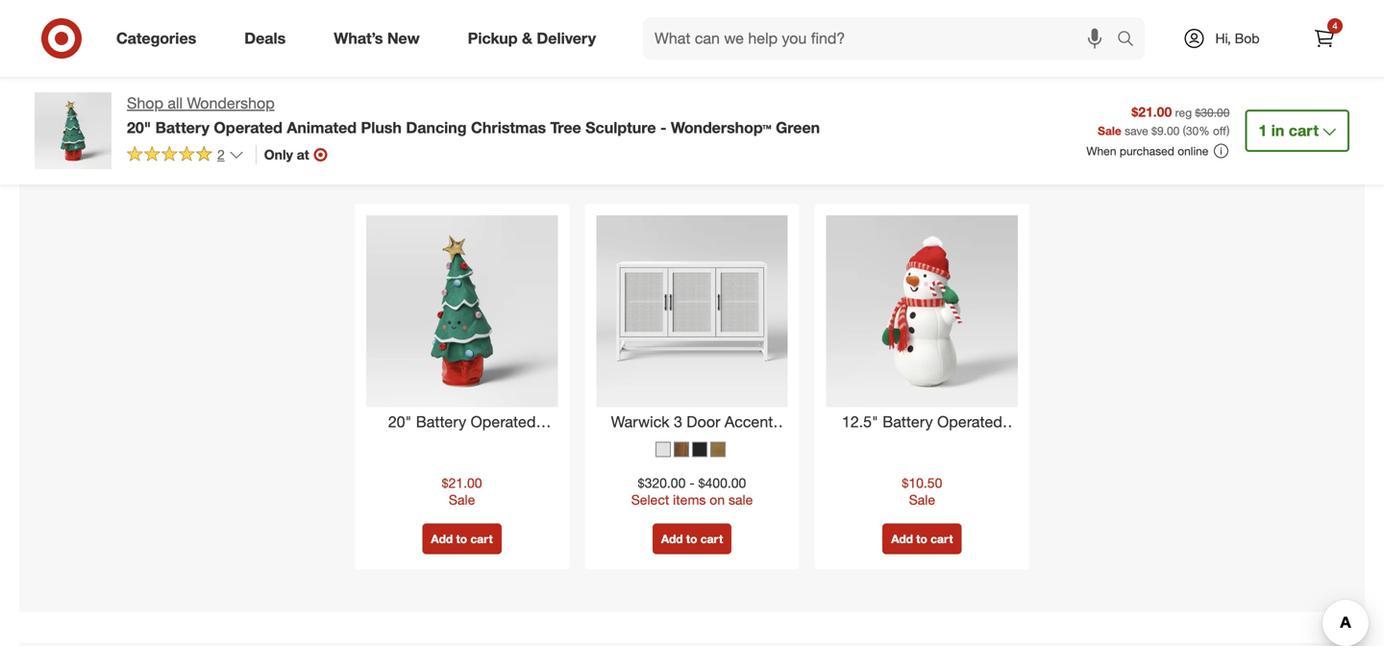 Task type: locate. For each thing, give the bounding box(es) containing it.
1 horizontal spatial add to cart button
[[653, 523, 732, 554]]

0 horizontal spatial $21.00
[[442, 474, 482, 491]]

pickup & delivery
[[468, 29, 596, 48]]

add to cart down $10.50 sale
[[891, 531, 953, 546]]

hi,
[[1216, 30, 1231, 47]]

3 add from the left
[[891, 531, 913, 546]]

0 horizontal spatial add
[[431, 531, 453, 546]]

0 horizontal spatial add to cart button
[[422, 523, 502, 554]]

only at
[[264, 146, 309, 163]]

bob
[[1235, 30, 1260, 47]]

sale for $21.00 sale
[[449, 491, 475, 508]]

cart down $10.50 sale
[[931, 531, 953, 546]]

1 add from the left
[[431, 531, 453, 546]]

1 horizontal spatial add to cart
[[661, 531, 723, 546]]

add to cart button
[[422, 523, 502, 554], [653, 523, 732, 554], [883, 523, 962, 554]]

at
[[297, 146, 309, 163]]

dancing
[[406, 118, 467, 137]]

on
[[710, 491, 725, 508]]

2 add to cart button from the left
[[653, 523, 732, 554]]

$21.00 for sale
[[442, 474, 482, 491]]

- right '$320.00'
[[690, 474, 695, 491]]

reg
[[1175, 105, 1192, 120]]

$21.00
[[1132, 103, 1172, 120], [442, 474, 482, 491]]

1 in cart
[[1259, 121, 1319, 140]]

- right sculpture at the left of the page
[[660, 118, 667, 137]]

1
[[1259, 121, 1267, 140]]

operated
[[214, 118, 283, 137]]

3 add to cart from the left
[[891, 531, 953, 546]]

to down items
[[686, 531, 697, 546]]

sale inside $21.00 reg $30.00 sale save $ 9.00 ( 30 % off )
[[1098, 123, 1122, 138]]

shop inside shop all wondershop 20" battery operated animated plush dancing christmas tree sculpture - wondershop™ green
[[127, 94, 163, 112]]

add to cart button down items
[[653, 523, 732, 554]]

0 horizontal spatial to
[[456, 531, 467, 546]]

add down items
[[661, 531, 683, 546]]

0 horizontal spatial -
[[660, 118, 667, 137]]

add down $21.00 sale
[[431, 531, 453, 546]]

$320.00
[[638, 474, 686, 491]]

$21.00 inside $21.00 reg $30.00 sale save $ 9.00 ( 30 % off )
[[1132, 103, 1172, 120]]

deals
[[244, 29, 286, 48]]

add down $10.50 sale
[[891, 531, 913, 546]]

what's new link
[[317, 17, 444, 60]]

when
[[1087, 144, 1117, 158]]

1 horizontal spatial to
[[686, 531, 697, 546]]

shop for shop all wondershop 20" battery operated animated plush dancing christmas tree sculpture - wondershop™ green
[[127, 94, 163, 112]]

only
[[264, 146, 293, 163]]

categories link
[[100, 17, 220, 60]]

delivery
[[537, 29, 596, 48]]

shop left "the"
[[620, 157, 674, 184]]

the
[[680, 157, 714, 184]]

new
[[387, 29, 420, 48]]

1 add to cart from the left
[[431, 531, 493, 546]]

shop up 20"
[[127, 94, 163, 112]]

-
[[660, 118, 667, 137], [690, 474, 695, 491]]

brown image
[[674, 442, 689, 457]]

20" battery operated animated plush dancing christmas tree sculpture - wondershop™ green image
[[366, 216, 558, 407], [366, 216, 558, 407]]

1 horizontal spatial sale
[[909, 491, 935, 508]]

20"
[[127, 118, 151, 137]]

3 to from the left
[[916, 531, 928, 546]]

1 horizontal spatial add
[[661, 531, 683, 546]]

2 horizontal spatial add
[[891, 531, 913, 546]]

0 vertical spatial -
[[660, 118, 667, 137]]

1 in cart for 20" battery operated animated plush dancing christmas tree sculpture - wondershop™ green element
[[1259, 121, 1319, 140]]

sale
[[1098, 123, 1122, 138], [449, 491, 475, 508], [909, 491, 935, 508]]

cart down on
[[701, 531, 723, 546]]

add to cart button down $10.50 sale
[[883, 523, 962, 554]]

add for $10.50 sale
[[891, 531, 913, 546]]

wondershop
[[187, 94, 275, 112]]

what's
[[334, 29, 383, 48]]

select
[[631, 491, 669, 508]]

1 add to cart button from the left
[[422, 523, 502, 554]]

0 horizontal spatial shop
[[127, 94, 163, 112]]

sale inside $10.50 sale
[[909, 491, 935, 508]]

1 horizontal spatial -
[[690, 474, 695, 491]]

warwick 3 door accent tv stand for tvs up to 59" - threshold™ image
[[596, 216, 788, 407], [596, 216, 788, 407]]

add to cart down items
[[661, 531, 723, 546]]

battery
[[155, 118, 210, 137]]

2 horizontal spatial add to cart
[[891, 531, 953, 546]]

shop
[[127, 94, 163, 112], [620, 157, 674, 184]]

to down $21.00 sale
[[456, 531, 467, 546]]

3 add to cart button from the left
[[883, 523, 962, 554]]

online
[[1178, 144, 1209, 158]]

to
[[456, 531, 467, 546], [686, 531, 697, 546], [916, 531, 928, 546]]

2 link
[[127, 145, 244, 167]]

2 horizontal spatial add to cart button
[[883, 523, 962, 554]]

1 vertical spatial -
[[690, 474, 695, 491]]

2 horizontal spatial sale
[[1098, 123, 1122, 138]]

1 vertical spatial shop
[[620, 157, 674, 184]]

add to cart down $21.00 sale
[[431, 531, 493, 546]]

2 add from the left
[[661, 531, 683, 546]]

add
[[431, 531, 453, 546], [661, 531, 683, 546], [891, 531, 913, 546]]

image of 20" battery operated animated plush dancing christmas tree sculpture - wondershop™ green image
[[35, 92, 112, 169]]

to down $10.50 sale
[[916, 531, 928, 546]]

look
[[720, 157, 765, 184]]

0 horizontal spatial sale
[[449, 491, 475, 508]]

0 vertical spatial shop
[[127, 94, 163, 112]]

$400.00
[[699, 474, 746, 491]]

green
[[776, 118, 820, 137]]

2 to from the left
[[686, 531, 697, 546]]

sale inside $21.00 sale
[[449, 491, 475, 508]]

save
[[1125, 123, 1149, 138]]

1 horizontal spatial shop
[[620, 157, 674, 184]]

2
[[217, 146, 225, 163]]

cart for $10.50 sale
[[931, 531, 953, 546]]

$21.00 sale
[[442, 474, 482, 508]]

1 to from the left
[[456, 531, 467, 546]]

%
[[1199, 123, 1210, 138]]

sale
[[729, 491, 753, 508]]

cart for $21.00 sale
[[470, 531, 493, 546]]

12.5" battery operated animated plush snowman christmas figurine - wondershop™ white image
[[826, 216, 1018, 407], [826, 216, 1018, 407]]

1 horizontal spatial $21.00
[[1132, 103, 1172, 120]]

purchased
[[1120, 144, 1175, 158]]

categories
[[116, 29, 196, 48]]

add to cart button down $21.00 sale
[[422, 523, 502, 554]]

1 vertical spatial $21.00
[[442, 474, 482, 491]]

add to cart button for $320.00 - $400.00 select items on sale
[[653, 523, 732, 554]]

shop all wondershop 20" battery operated animated plush dancing christmas tree sculpture - wondershop™ green
[[127, 94, 820, 137]]

2 horizontal spatial to
[[916, 531, 928, 546]]

cart
[[1289, 121, 1319, 140], [470, 531, 493, 546], [701, 531, 723, 546], [931, 531, 953, 546]]

2 add to cart from the left
[[661, 531, 723, 546]]

0 horizontal spatial add to cart
[[431, 531, 493, 546]]

cart down $21.00 sale
[[470, 531, 493, 546]]

add to cart button for $10.50 sale
[[883, 523, 962, 554]]

add for $21.00 sale
[[431, 531, 453, 546]]

black image
[[692, 442, 708, 457]]

0 vertical spatial $21.00
[[1132, 103, 1172, 120]]

$21.00 reg $30.00 sale save $ 9.00 ( 30 % off )
[[1098, 103, 1230, 138]]

add to cart
[[431, 531, 493, 546], [661, 531, 723, 546], [891, 531, 953, 546]]

- inside shop all wondershop 20" battery operated animated plush dancing christmas tree sculpture - wondershop™ green
[[660, 118, 667, 137]]

$10.50 sale
[[902, 474, 942, 508]]

plush
[[361, 118, 402, 137]]



Task type: describe. For each thing, give the bounding box(es) containing it.
search
[[1108, 31, 1155, 50]]

wondershop™
[[671, 118, 772, 137]]

add to cart for $10.50 sale
[[891, 531, 953, 546]]

shop for shop the look
[[620, 157, 674, 184]]

add to cart for $21.00 sale
[[431, 531, 493, 546]]

add to cart for $320.00 - $400.00 select items on sale
[[661, 531, 723, 546]]

$21.00 for reg
[[1132, 103, 1172, 120]]

cart right in
[[1289, 121, 1319, 140]]

$320.00 - $400.00 select items on sale
[[631, 474, 753, 508]]

4 link
[[1304, 17, 1346, 60]]

pickup & delivery link
[[452, 17, 620, 60]]

to for $21.00 sale
[[456, 531, 467, 546]]

tree
[[550, 118, 581, 137]]

add to cart button for $21.00 sale
[[422, 523, 502, 554]]

when purchased online
[[1087, 144, 1209, 158]]

to for $320.00 - $400.00 select items on sale
[[686, 531, 697, 546]]

9.00
[[1157, 123, 1180, 138]]

$10.50
[[902, 474, 942, 491]]

search button
[[1108, 17, 1155, 63]]

$30.00
[[1195, 105, 1230, 120]]

30
[[1186, 123, 1199, 138]]

hi, bob
[[1216, 30, 1260, 47]]

natural image
[[710, 442, 726, 457]]

christmas
[[471, 118, 546, 137]]

- inside the $320.00 - $400.00 select items on sale
[[690, 474, 695, 491]]

animated
[[287, 118, 357, 137]]

white image
[[656, 442, 671, 457]]

)
[[1227, 123, 1230, 138]]

sculpture
[[586, 118, 656, 137]]

items
[[673, 491, 706, 508]]

all
[[168, 94, 183, 112]]

in
[[1272, 121, 1285, 140]]

add for $320.00 - $400.00 select items on sale
[[661, 531, 683, 546]]

to for $10.50 sale
[[916, 531, 928, 546]]

what's new
[[334, 29, 420, 48]]

cart for $320.00 - $400.00 select items on sale
[[701, 531, 723, 546]]

$
[[1152, 123, 1157, 138]]

(
[[1183, 123, 1186, 138]]

4
[[1333, 20, 1338, 32]]

shop the look
[[620, 157, 765, 184]]

sale for $10.50 sale
[[909, 491, 935, 508]]

deals link
[[228, 17, 310, 60]]

&
[[522, 29, 533, 48]]

What can we help you find? suggestions appear below search field
[[643, 17, 1122, 60]]

pickup
[[468, 29, 518, 48]]

off
[[1213, 123, 1227, 138]]



Task type: vqa. For each thing, say whether or not it's contained in the screenshot.
Bob
yes



